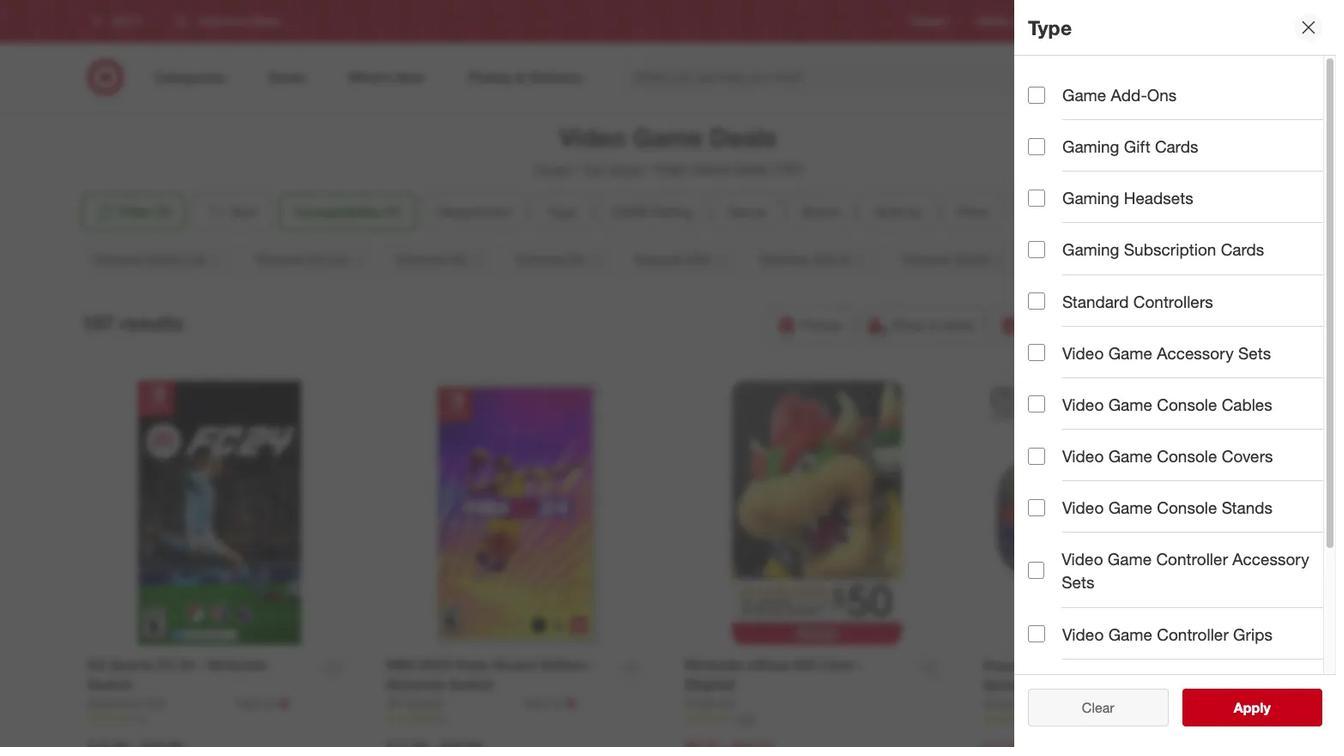 Task type: locate. For each thing, give the bounding box(es) containing it.
1 horizontal spatial /
[[647, 161, 651, 178]]

1 horizontal spatial type
[[1029, 15, 1073, 39]]

1 new at ¬ from the left
[[237, 695, 289, 712]]

accessory down stands
[[1233, 550, 1310, 570]]

1 gaming from the top
[[1063, 137, 1120, 156]]

(7) inside button
[[156, 203, 172, 221]]

nintendo down the type button
[[516, 252, 565, 267]]

switch down protection
[[1047, 677, 1092, 694]]

- right edition
[[591, 657, 596, 674]]

ds inside button
[[308, 252, 325, 267]]

1 horizontal spatial lite
[[328, 252, 348, 267]]

0 vertical spatial gaming
[[1063, 137, 1120, 156]]

ea sports fc 24 - nintendo switch image
[[88, 382, 352, 646], [88, 382, 352, 646]]

gaming subscription cards
[[1063, 240, 1265, 260]]

switch inside button
[[147, 252, 183, 267]]

top
[[583, 161, 605, 178]]

accessory down shipping
[[1158, 343, 1235, 363]]

ds down the type button
[[569, 252, 585, 267]]

at down edition
[[552, 696, 562, 711]]

1 vertical spatial clear
[[1083, 700, 1115, 717]]

nba 2k24 kobe bryant edition - nintendo switch image
[[386, 382, 651, 646], [386, 382, 651, 646]]

lite for nintendo switch lite
[[186, 252, 206, 267]]

1 vertical spatial type
[[548, 203, 577, 221]]

game up top deals link
[[633, 122, 703, 153]]

0 horizontal spatial new
[[237, 696, 261, 711]]

cards down ons
[[1156, 137, 1199, 156]]

console for covers
[[1158, 447, 1218, 466]]

target
[[534, 161, 571, 178]]

cards right subscription
[[1222, 240, 1265, 260]]

0 vertical spatial controller
[[1157, 550, 1229, 570]]

1 vertical spatial accessory
[[1233, 550, 1310, 570]]

ea
[[88, 657, 106, 674]]

2 ds from the left
[[569, 252, 585, 267]]

nintendo inside nintendo wii button
[[398, 252, 447, 267]]

nintendo for nintendo link
[[685, 696, 734, 711]]

powera protection case for nintendo switch - mario kart image
[[984, 382, 1249, 647], [984, 382, 1249, 647]]

gaming for gaming subscription cards
[[1063, 240, 1120, 260]]

department button
[[423, 193, 526, 231]]

registry link
[[912, 14, 950, 29]]

console for stands
[[1158, 498, 1218, 518]]

gift inside nintendo eshop gift card - (digital)
[[794, 657, 818, 674]]

9 link
[[88, 712, 352, 727]]

1 vertical spatial sets
[[1062, 573, 1095, 593]]

kobe
[[456, 657, 490, 674]]

0 horizontal spatial at
[[265, 696, 275, 711]]

lite down compatibility
[[328, 252, 348, 267]]

lite
[[186, 252, 206, 267], [328, 252, 348, 267]]

filter (7)
[[119, 203, 172, 221]]

game for video game controller grips
[[1109, 625, 1153, 644]]

ds for nintendo ds lite
[[308, 252, 325, 267]]

2 gaming from the top
[[1063, 188, 1120, 208]]

new at ¬ for nba 2k24 kobe bryant edition - nintendo switch
[[525, 695, 577, 712]]

2 new from the left
[[525, 696, 549, 711]]

0 vertical spatial gift
[[1125, 137, 1151, 156]]

gaming right the gaming headsets checkbox
[[1063, 188, 1120, 208]]

type dialog
[[1015, 0, 1337, 748]]

2k24
[[419, 657, 452, 674]]

shop in store button
[[861, 306, 985, 344]]

1 horizontal spatial ds
[[569, 252, 585, 267]]

clear for clear all
[[1039, 252, 1071, 269]]

0 horizontal spatial ¬
[[278, 695, 289, 712]]

25 link
[[984, 713, 1249, 728]]

gift left card
[[794, 657, 818, 674]]

switch
[[147, 252, 183, 267], [955, 252, 992, 267], [88, 676, 132, 694], [450, 676, 494, 694], [1047, 677, 1092, 694]]

switch down kobe
[[450, 676, 494, 694]]

/
[[575, 161, 579, 178], [647, 161, 651, 178]]

nintendo up the "2k games"
[[386, 676, 446, 694]]

0 horizontal spatial lite
[[186, 252, 206, 267]]

nintendo inside nintendo ds lite button
[[256, 252, 305, 267]]

at
[[265, 696, 275, 711], [552, 696, 562, 711], [1143, 697, 1153, 711]]

ds for nintendo ds
[[569, 252, 585, 267]]

1 ds from the left
[[308, 252, 325, 267]]

weekly
[[977, 15, 1010, 28]]

sort button
[[192, 193, 272, 231]]

at up 9 link
[[265, 696, 275, 711]]

0 horizontal spatial ds
[[308, 252, 325, 267]]

0 horizontal spatial gift
[[794, 657, 818, 674]]

lite down "sort" button
[[186, 252, 206, 267]]

3 link
[[386, 712, 651, 727]]

(197)
[[773, 161, 803, 178]]

video right video game controller accessory sets checkbox
[[1062, 550, 1104, 570]]

nintendo inside nintendo switch button
[[903, 252, 952, 267]]

1 vertical spatial powera
[[984, 697, 1026, 711]]

filter
[[119, 203, 152, 221]]

video game controller accessory sets
[[1062, 550, 1310, 593]]

0 horizontal spatial cards
[[1156, 137, 1199, 156]]

clear inside button
[[1039, 252, 1071, 269]]

at right only
[[1143, 697, 1153, 711]]

nintendo right the 24
[[208, 657, 267, 674]]

0 vertical spatial sets
[[1239, 343, 1272, 363]]

3 console from the top
[[1158, 498, 1218, 518]]

genre
[[729, 203, 766, 221]]

sets down shipping
[[1239, 343, 1272, 363]]

What can we help you find? suggestions appear below search field
[[625, 58, 1052, 96]]

2 vertical spatial console
[[1158, 498, 1218, 518]]

1 horizontal spatial 3ds
[[813, 252, 836, 267]]

nintendo inside ea sports fc 24 - nintendo switch
[[208, 657, 267, 674]]

- inside nba 2k24 kobe bryant edition - nintendo switch
[[591, 657, 596, 674]]

Video Game Console Covers checkbox
[[1029, 448, 1046, 465]]

ds inside button
[[569, 252, 585, 267]]

2 3ds from the left
[[813, 252, 836, 267]]

only
[[1115, 697, 1139, 711]]

/ right top deals link
[[647, 161, 651, 178]]

2 console from the top
[[1158, 447, 1218, 466]]

nintendo down 'filter (7)' button
[[94, 252, 143, 267]]

at for ea sports fc 24 - nintendo switch
[[265, 696, 275, 711]]

nintendo inside nintendo 3ds xl button
[[760, 252, 809, 267]]

gaming up standard
[[1063, 240, 1120, 260]]

2 new at ¬ from the left
[[525, 695, 577, 712]]

delivery
[[1091, 317, 1140, 334]]

console up video game console covers
[[1158, 395, 1218, 415]]

type right ad
[[1029, 15, 1073, 39]]

1 (7) from the left
[[156, 203, 172, 221]]

game down the video game console cables
[[1109, 447, 1153, 466]]

electronic arts
[[88, 696, 167, 711]]

video up protection
[[1063, 625, 1105, 644]]

apply
[[1235, 700, 1271, 717]]

2k games
[[386, 696, 443, 711]]

(7) right filter
[[156, 203, 172, 221]]

mario
[[1105, 677, 1143, 694]]

covers
[[1223, 447, 1274, 466]]

- right card
[[857, 657, 862, 674]]

price button
[[943, 193, 1004, 231]]

/ left top
[[575, 161, 579, 178]]

esrb rating
[[613, 203, 692, 221]]

2 (7) from the left
[[385, 203, 401, 221]]

clear left all
[[1039, 252, 1071, 269]]

0 vertical spatial type
[[1029, 15, 1073, 39]]

0 vertical spatial cards
[[1156, 137, 1199, 156]]

switch down filter (7)
[[147, 252, 183, 267]]

1 3ds from the left
[[687, 252, 710, 267]]

2 vertical spatial gaming
[[1063, 240, 1120, 260]]

1 horizontal spatial new at ¬
[[525, 695, 577, 712]]

0 horizontal spatial type
[[548, 203, 577, 221]]

video for video game console cables
[[1063, 395, 1105, 415]]

nintendo for nintendo eshop gift card - (digital)
[[685, 657, 745, 674]]

0 vertical spatial clear
[[1039, 252, 1071, 269]]

video right video game console covers option
[[1063, 447, 1105, 466]]

3ds down rating
[[687, 252, 710, 267]]

1 horizontal spatial cards
[[1222, 240, 1265, 260]]

game down video game console stands
[[1108, 550, 1152, 570]]

new at ¬
[[237, 695, 289, 712], [525, 695, 577, 712]]

nintendo inside nintendo 3ds button
[[635, 252, 684, 267]]

1 horizontal spatial (7)
[[385, 203, 401, 221]]

video up rating
[[655, 161, 690, 178]]

registry
[[912, 15, 950, 28]]

type down target
[[548, 203, 577, 221]]

nintendo ds button
[[503, 241, 615, 279]]

2 powera from the top
[[984, 697, 1026, 711]]

powera for powera protection case for nintendo switch - mario kart
[[984, 658, 1035, 675]]

(7) right compatibility
[[385, 203, 401, 221]]

197 results
[[81, 311, 183, 335]]

console down video game console covers
[[1158, 498, 1218, 518]]

game left add-
[[1063, 85, 1107, 105]]

0 horizontal spatial clear
[[1039, 252, 1071, 269]]

1 vertical spatial console
[[1158, 447, 1218, 466]]

game up case in the right bottom of the page
[[1109, 625, 1153, 644]]

rating
[[653, 203, 692, 221]]

- left the mario
[[1096, 677, 1101, 694]]

video inside "video game controller accessory sets"
[[1062, 550, 1104, 570]]

powera inside "link"
[[984, 697, 1026, 711]]

lite inside button
[[328, 252, 348, 267]]

game
[[1063, 85, 1107, 105], [633, 122, 703, 153], [694, 161, 731, 178], [1109, 343, 1153, 363], [1109, 395, 1153, 415], [1109, 447, 1153, 466], [1109, 498, 1153, 518], [1108, 550, 1152, 570], [1109, 625, 1153, 644]]

Gaming Subscription Cards checkbox
[[1029, 241, 1046, 258]]

game for video game console stands
[[1109, 498, 1153, 518]]

0 vertical spatial console
[[1158, 395, 1218, 415]]

2 lite from the left
[[328, 252, 348, 267]]

switch down the price in the top of the page
[[955, 252, 992, 267]]

1 horizontal spatial clear
[[1083, 700, 1115, 717]]

nintendo eshop gift card - (digital) image
[[685, 382, 950, 646]]

Video Game Console Cables checkbox
[[1029, 396, 1046, 413]]

0 horizontal spatial (7)
[[156, 203, 172, 221]]

video up top
[[560, 122, 626, 153]]

1 lite from the left
[[186, 252, 206, 267]]

new up 3 link
[[525, 696, 549, 711]]

cards
[[1156, 137, 1199, 156], [1222, 240, 1265, 260]]

nintendo up (digital)
[[685, 657, 745, 674]]

- right the 24
[[199, 657, 204, 674]]

1 horizontal spatial new
[[525, 696, 549, 711]]

game down delivery
[[1109, 343, 1153, 363]]

2 horizontal spatial at
[[1143, 697, 1153, 711]]

gift
[[1125, 137, 1151, 156], [794, 657, 818, 674]]

shipping button
[[1158, 306, 1256, 344]]

game down video game console covers
[[1109, 498, 1153, 518]]

redcard
[[1053, 15, 1094, 28]]

nba 2k24 kobe bryant edition - nintendo switch
[[386, 657, 596, 694]]

nintendo for nintendo switch lite
[[94, 252, 143, 267]]

game up genre button
[[694, 161, 731, 178]]

powera inside powera protection case for nintendo switch - mario kart
[[984, 658, 1035, 675]]

case
[[1110, 658, 1143, 675]]

nintendo up powera "link"
[[984, 677, 1043, 694]]

1 vertical spatial gaming
[[1063, 188, 1120, 208]]

powera down powera protection case for nintendo switch - mario kart
[[984, 697, 1026, 711]]

2k
[[386, 696, 401, 711]]

sold by button
[[861, 193, 936, 231]]

nintendo eshop gift card - (digital)
[[685, 657, 862, 694]]

ds
[[308, 252, 325, 267], [569, 252, 585, 267]]

video right video game console cables option
[[1063, 395, 1105, 415]]

video down same day delivery
[[1063, 343, 1105, 363]]

genre button
[[714, 193, 781, 231]]

video for video game console stands
[[1063, 498, 1105, 518]]

type inside type dialog
[[1029, 15, 1073, 39]]

controller for accessory
[[1157, 550, 1229, 570]]

sets
[[1239, 343, 1272, 363], [1062, 573, 1095, 593]]

game inside "video game controller accessory sets"
[[1108, 550, 1152, 570]]

1 vertical spatial cards
[[1222, 240, 1265, 260]]

¬
[[278, 695, 289, 712], [566, 695, 577, 712]]

standard controllers
[[1063, 292, 1214, 311]]

nintendo
[[94, 252, 143, 267], [256, 252, 305, 267], [398, 252, 447, 267], [516, 252, 565, 267], [635, 252, 684, 267], [760, 252, 809, 267], [903, 252, 952, 267], [208, 657, 267, 674], [685, 657, 745, 674], [386, 676, 446, 694], [984, 677, 1043, 694], [685, 696, 734, 711]]

1 new from the left
[[237, 696, 261, 711]]

accessory inside "video game controller accessory sets"
[[1233, 550, 1310, 570]]

- inside nintendo eshop gift card - (digital)
[[857, 657, 862, 674]]

clear button
[[1029, 690, 1169, 727]]

0 vertical spatial powera
[[984, 658, 1035, 675]]

1 ¬ from the left
[[278, 695, 289, 712]]

3 gaming from the top
[[1063, 240, 1120, 260]]

nintendo down the 'brand'
[[760, 252, 809, 267]]

nintendo down by
[[903, 252, 952, 267]]

- inside powera protection case for nintendo switch - mario kart
[[1096, 677, 1101, 694]]

2 ¬ from the left
[[566, 695, 577, 712]]

console up video game console stands
[[1158, 447, 1218, 466]]

0 horizontal spatial sets
[[1062, 573, 1095, 593]]

controller down video game console stands
[[1157, 550, 1229, 570]]

video game deals target / top deals / video game deals (197)
[[534, 122, 803, 178]]

filter (7) button
[[81, 193, 185, 231]]

nintendo down (digital)
[[685, 696, 734, 711]]

new up 9 link
[[237, 696, 261, 711]]

compatibility (7)
[[294, 203, 401, 221]]

1 vertical spatial gift
[[794, 657, 818, 674]]

nintendo wii
[[398, 252, 466, 267]]

0 horizontal spatial /
[[575, 161, 579, 178]]

nintendo inside nintendo ds button
[[516, 252, 565, 267]]

switch inside nba 2k24 kobe bryant edition - nintendo switch
[[450, 676, 494, 694]]

fc
[[157, 657, 176, 674]]

controller inside "video game controller accessory sets"
[[1157, 550, 1229, 570]]

at for nba 2k24 kobe bryant edition - nintendo switch
[[552, 696, 562, 711]]

video
[[560, 122, 626, 153], [655, 161, 690, 178], [1063, 343, 1105, 363], [1063, 395, 1105, 415], [1063, 447, 1105, 466], [1063, 498, 1105, 518], [1062, 550, 1104, 570], [1063, 625, 1105, 644]]

0 horizontal spatial new at ¬
[[237, 695, 289, 712]]

Standard Controllers checkbox
[[1029, 293, 1046, 310]]

nintendo inside nintendo eshop gift card - (digital)
[[685, 657, 745, 674]]

nintendo down "esrb rating"
[[635, 252, 684, 267]]

0 horizontal spatial 3ds
[[687, 252, 710, 267]]

arts
[[145, 696, 167, 711]]

nintendo down the sort
[[256, 252, 305, 267]]

Game Add-Ons checkbox
[[1029, 86, 1046, 104]]

nintendo ds
[[516, 252, 585, 267]]

1 horizontal spatial ¬
[[566, 695, 577, 712]]

powera down video game controller grips checkbox
[[984, 658, 1035, 675]]

¬ for ea sports fc 24 - nintendo switch
[[278, 695, 289, 712]]

eshop
[[748, 657, 790, 674]]

clear for clear
[[1083, 700, 1115, 717]]

same day delivery
[[1024, 317, 1140, 334]]

game add-ons
[[1063, 85, 1178, 105]]

gaming right gaming gift cards option
[[1063, 137, 1120, 156]]

video right the video game console stands option on the bottom right of the page
[[1063, 498, 1105, 518]]

switch up electronic
[[88, 676, 132, 694]]

video game accessory sets
[[1063, 343, 1272, 363]]

clear inside button
[[1083, 700, 1115, 717]]

nintendo inside the nintendo switch lite button
[[94, 252, 143, 267]]

1 vertical spatial controller
[[1158, 625, 1229, 644]]

controller up for
[[1158, 625, 1229, 644]]

clear all button
[[1039, 251, 1089, 271]]

1 console from the top
[[1158, 395, 1218, 415]]

game down video game accessory sets
[[1109, 395, 1153, 415]]

3ds left xl at right top
[[813, 252, 836, 267]]

1 horizontal spatial gift
[[1125, 137, 1151, 156]]

1 horizontal spatial sets
[[1239, 343, 1272, 363]]

gift down add-
[[1125, 137, 1151, 156]]

video for video game console covers
[[1063, 447, 1105, 466]]

(digital)
[[685, 676, 736, 694]]

clear down 'powera protection case for nintendo switch - mario kart' link
[[1083, 700, 1115, 717]]

lite inside button
[[186, 252, 206, 267]]

sets right video game controller accessory sets checkbox
[[1062, 573, 1095, 593]]

1 powera from the top
[[984, 658, 1035, 675]]

nintendo left wii
[[398, 252, 447, 267]]

nintendo inside nba 2k24 kobe bryant edition - nintendo switch
[[386, 676, 446, 694]]

video for video game deals target / top deals / video game deals (197)
[[560, 122, 626, 153]]

ds down compatibility
[[308, 252, 325, 267]]

nba
[[386, 657, 416, 674]]

nintendo for nintendo ds
[[516, 252, 565, 267]]

3ds
[[687, 252, 710, 267], [813, 252, 836, 267]]

weekly ad
[[977, 15, 1026, 28]]

1 horizontal spatial at
[[552, 696, 562, 711]]

(7) for compatibility (7)
[[385, 203, 401, 221]]



Task type: vqa. For each thing, say whether or not it's contained in the screenshot.
"Sets" inside the Video Game Controller Accessory Sets
yes



Task type: describe. For each thing, give the bounding box(es) containing it.
by
[[907, 203, 922, 221]]

switch inside button
[[955, 252, 992, 267]]

nintendo ds lite
[[256, 252, 348, 267]]

1 / from the left
[[575, 161, 579, 178]]

gift inside type dialog
[[1125, 137, 1151, 156]]

nintendo switch lite button
[[81, 241, 236, 279]]

powera link
[[984, 696, 1112, 713]]

nintendo for nintendo 3ds
[[635, 252, 684, 267]]

card
[[821, 657, 853, 674]]

deals right top
[[609, 161, 643, 178]]

nintendo wii button
[[385, 241, 496, 279]]

results
[[120, 311, 183, 335]]

nintendo switch
[[903, 252, 992, 267]]

nintendo 3ds button
[[622, 241, 740, 279]]

0 vertical spatial accessory
[[1158, 343, 1235, 363]]

624
[[738, 713, 756, 726]]

standard
[[1063, 292, 1130, 311]]

24
[[180, 657, 195, 674]]

video for video game accessory sets
[[1063, 343, 1105, 363]]

nintendo 3ds
[[635, 252, 710, 267]]

624 link
[[685, 712, 950, 727]]

search
[[1040, 70, 1082, 87]]

deals left (197)
[[734, 161, 769, 178]]

video game console covers
[[1063, 447, 1274, 466]]

department
[[438, 203, 511, 221]]

apply button
[[1183, 690, 1323, 727]]

edition
[[541, 657, 587, 674]]

nintendo switch button
[[890, 241, 1022, 279]]

sports
[[110, 657, 154, 674]]

powera protection case for nintendo switch - mario kart
[[984, 658, 1175, 694]]

game for video game controller accessory sets
[[1108, 550, 1152, 570]]

sold by
[[875, 203, 922, 221]]

Video Game Console Stands checkbox
[[1029, 499, 1046, 517]]

grips
[[1234, 625, 1274, 644]]

video for video game controller accessory sets
[[1062, 550, 1104, 570]]

store
[[943, 317, 974, 334]]

pickup
[[801, 317, 843, 334]]

nintendo for nintendo 3ds xl
[[760, 252, 809, 267]]

only at
[[1115, 697, 1153, 711]]

ea sports fc 24 - nintendo switch
[[88, 657, 267, 694]]

redcard link
[[1053, 14, 1094, 29]]

target link
[[534, 161, 571, 178]]

lite for nintendo ds lite
[[328, 252, 348, 267]]

sold
[[875, 203, 903, 221]]

(7) for filter (7)
[[156, 203, 172, 221]]

game for video game console cables
[[1109, 395, 1153, 415]]

Video Game Controller Accessory Sets checkbox
[[1029, 563, 1045, 580]]

Video Game Controller Grips checkbox
[[1029, 626, 1046, 643]]

shop
[[892, 317, 925, 334]]

game for video game console covers
[[1109, 447, 1153, 466]]

powera for powera
[[984, 697, 1026, 711]]

nintendo 3ds xl button
[[747, 241, 883, 279]]

day
[[1063, 317, 1087, 334]]

sort
[[231, 203, 257, 221]]

same
[[1024, 317, 1060, 334]]

new at ¬ for ea sports fc 24 - nintendo switch
[[237, 695, 289, 712]]

nintendo link
[[685, 695, 734, 712]]

electronic arts link
[[88, 695, 234, 712]]

deals up (197)
[[710, 122, 777, 153]]

Gaming Gift Cards checkbox
[[1029, 138, 1046, 155]]

nba 2k24 kobe bryant edition - nintendo switch link
[[386, 656, 611, 695]]

shop in store
[[892, 317, 974, 334]]

¬ for nba 2k24 kobe bryant edition - nintendo switch
[[566, 695, 577, 712]]

gaming for gaming gift cards
[[1063, 137, 1120, 156]]

cards for gaming gift cards
[[1156, 137, 1199, 156]]

- inside ea sports fc 24 - nintendo switch
[[199, 657, 204, 674]]

type button
[[533, 193, 591, 231]]

new for edition
[[525, 696, 549, 711]]

3ds for nintendo 3ds
[[687, 252, 710, 267]]

all
[[1075, 252, 1089, 269]]

game for video game accessory sets
[[1109, 343, 1153, 363]]

Video Game Accessory Sets checkbox
[[1029, 345, 1046, 362]]

gaming gift cards
[[1063, 137, 1199, 156]]

search button
[[1040, 58, 1082, 100]]

nintendo for nintendo switch
[[903, 252, 952, 267]]

clear all
[[1039, 252, 1089, 269]]

game for video game deals target / top deals / video game deals (197)
[[633, 122, 703, 153]]

kart
[[1146, 677, 1175, 694]]

nintendo 3ds xl
[[760, 252, 853, 267]]

video for video game controller grips
[[1063, 625, 1105, 644]]

add-
[[1112, 85, 1148, 105]]

gaming for gaming headsets
[[1063, 188, 1120, 208]]

video game console cables
[[1063, 395, 1273, 415]]

cards for gaming subscription cards
[[1222, 240, 1265, 260]]

sets inside "video game controller accessory sets"
[[1062, 573, 1095, 593]]

9
[[141, 713, 147, 726]]

switch inside ea sports fc 24 - nintendo switch
[[88, 676, 132, 694]]

stands
[[1223, 498, 1273, 518]]

headsets
[[1125, 188, 1194, 208]]

2k games link
[[386, 695, 521, 712]]

wii
[[450, 252, 466, 267]]

3ds for nintendo 3ds xl
[[813, 252, 836, 267]]

nintendo for nintendo ds lite
[[256, 252, 305, 267]]

games
[[404, 696, 443, 711]]

electronic
[[88, 696, 141, 711]]

197
[[81, 311, 114, 335]]

cables
[[1223, 395, 1273, 415]]

new for -
[[237, 696, 261, 711]]

nintendo eshop gift card - (digital) link
[[685, 656, 909, 695]]

console for cables
[[1158, 395, 1218, 415]]

switch inside powera protection case for nintendo switch - mario kart
[[1047, 677, 1092, 694]]

ons
[[1148, 85, 1178, 105]]

2 / from the left
[[647, 161, 651, 178]]

gaming headsets
[[1063, 188, 1194, 208]]

same day delivery button
[[992, 306, 1152, 344]]

brand button
[[788, 193, 854, 231]]

nintendo for nintendo wii
[[398, 252, 447, 267]]

controllers
[[1134, 292, 1214, 311]]

nintendo inside powera protection case for nintendo switch - mario kart
[[984, 677, 1043, 694]]

price
[[958, 203, 989, 221]]

controller for grips
[[1158, 625, 1229, 644]]

Gaming Headsets checkbox
[[1029, 190, 1046, 207]]

type inside the type button
[[548, 203, 577, 221]]

nintendo ds lite button
[[243, 241, 378, 279]]

for
[[1147, 658, 1165, 675]]

in
[[929, 317, 939, 334]]



